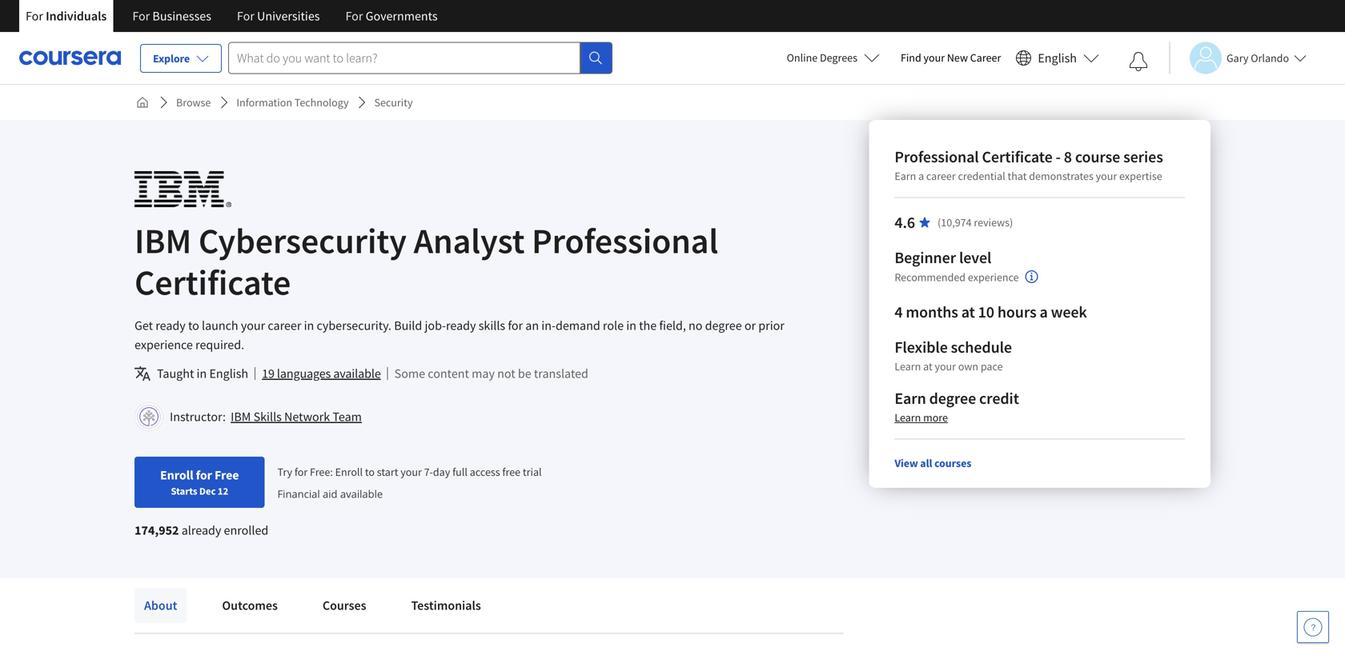 Task type: describe. For each thing, give the bounding box(es) containing it.
enrolled
[[224, 523, 268, 539]]

cybersecurity.
[[317, 318, 392, 334]]

try for free: enroll to start your 7-day full access free trial financial aid available
[[277, 465, 542, 501]]

start
[[377, 465, 398, 479]]

gary orlando
[[1227, 51, 1289, 65]]

degrees
[[820, 50, 858, 65]]

get ready to launch your career in cybersecurity. build job-ready skills for an in-demand role in the field, no degree or prior experience required.
[[135, 318, 785, 353]]

available inside try for free: enroll to start your 7-day full access free trial financial aid available
[[340, 487, 383, 501]]

week
[[1051, 302, 1087, 322]]

ibm image
[[135, 171, 231, 207]]

languages
[[277, 366, 331, 382]]

information
[[237, 95, 292, 110]]

for governments
[[346, 8, 438, 24]]

ibm cybersecurity analyst professional certificate
[[135, 219, 718, 305]]

19 languages available
[[262, 366, 381, 382]]

universities
[[257, 8, 320, 24]]

network
[[284, 409, 330, 425]]

flexible schedule learn at your own pace
[[895, 338, 1012, 374]]

available inside button
[[333, 366, 381, 382]]

skills
[[479, 318, 505, 334]]

prior
[[759, 318, 785, 334]]

orlando
[[1251, 51, 1289, 65]]

1 ready from the left
[[156, 318, 186, 334]]

earn inside the professional certificate - 8 course series earn a career credential that demonstrates your expertise
[[895, 169, 916, 183]]

all
[[920, 456, 932, 471]]

outcomes link
[[213, 589, 287, 624]]

required.
[[195, 337, 244, 353]]

demand
[[556, 318, 600, 334]]

at inside flexible schedule learn at your own pace
[[923, 360, 933, 374]]

gary
[[1227, 51, 1249, 65]]

an
[[526, 318, 539, 334]]

pace
[[981, 360, 1003, 374]]

view
[[895, 456, 918, 471]]

browse
[[176, 95, 211, 110]]

businesses
[[152, 8, 211, 24]]

expertise
[[1119, 169, 1162, 183]]

about
[[144, 598, 177, 614]]

information technology link
[[230, 88, 355, 117]]

2 horizontal spatial in
[[626, 318, 637, 334]]

for universities
[[237, 8, 320, 24]]

security
[[374, 95, 413, 110]]

your inside flexible schedule learn at your own pace
[[935, 360, 956, 374]]

your inside try for free: enroll to start your 7-day full access free trial financial aid available
[[401, 465, 422, 479]]

own
[[958, 360, 979, 374]]

10
[[978, 302, 995, 322]]

testimonials link
[[402, 589, 491, 624]]

technology
[[294, 95, 349, 110]]

translated
[[534, 366, 588, 382]]

ibm skills network team link
[[231, 409, 362, 425]]

ibm skills network team image
[[137, 405, 161, 429]]

career inside the professional certificate - 8 course series earn a career credential that demonstrates your expertise
[[926, 169, 956, 183]]

find your new career link
[[893, 48, 1009, 68]]

online degrees button
[[774, 40, 893, 75]]

security link
[[368, 88, 419, 117]]

learn inside earn degree credit learn more
[[895, 411, 921, 425]]

for for businesses
[[132, 8, 150, 24]]

enroll inside try for free: enroll to start your 7-day full access free trial financial aid available
[[335, 465, 363, 479]]

instructor:
[[170, 409, 226, 425]]

online
[[787, 50, 818, 65]]

ibm inside ibm cybersecurity analyst professional certificate
[[135, 219, 192, 263]]

experience inside get ready to launch your career in cybersecurity. build job-ready skills for an in-demand role in the field, no degree or prior experience required.
[[135, 337, 193, 353]]

174,952 already enrolled
[[135, 523, 268, 539]]

for for individuals
[[26, 8, 43, 24]]

professional certificate - 8 course series earn a career credential that demonstrates your expertise
[[895, 147, 1163, 183]]

months
[[906, 302, 958, 322]]

build
[[394, 318, 422, 334]]

degree inside get ready to launch your career in cybersecurity. build job-ready skills for an in-demand role in the field, no degree or prior experience required.
[[705, 318, 742, 334]]

starts
[[171, 485, 197, 498]]

financial
[[277, 487, 320, 501]]

courses
[[935, 456, 972, 471]]

be
[[518, 366, 531, 382]]

recommended experience
[[895, 270, 1019, 285]]

or
[[745, 318, 756, 334]]

learn more link
[[895, 411, 948, 425]]

flexible
[[895, 338, 948, 358]]

online degrees
[[787, 50, 858, 65]]

1 horizontal spatial ibm
[[231, 409, 251, 425]]

skills
[[254, 409, 282, 425]]

explore button
[[140, 44, 222, 73]]

for individuals
[[26, 8, 107, 24]]

for for try for free: enroll to start your 7-day full access free trial
[[295, 465, 308, 479]]

field,
[[659, 318, 686, 334]]

0 vertical spatial at
[[961, 302, 975, 322]]

coursera image
[[19, 45, 121, 71]]

level
[[959, 248, 992, 268]]

course
[[1075, 147, 1120, 167]]

content
[[428, 366, 469, 382]]

(10,974
[[938, 215, 972, 230]]

free:
[[310, 465, 333, 479]]

to inside get ready to launch your career in cybersecurity. build job-ready skills for an in-demand role in the field, no degree or prior experience required.
[[188, 318, 199, 334]]

more
[[923, 411, 948, 425]]

certificate inside ibm cybersecurity analyst professional certificate
[[135, 260, 291, 305]]

recommended
[[895, 270, 966, 285]]

courses
[[323, 598, 366, 614]]

What do you want to learn? text field
[[228, 42, 581, 74]]

taught
[[157, 366, 194, 382]]

19
[[262, 366, 275, 382]]

the
[[639, 318, 657, 334]]



Task type: vqa. For each thing, say whether or not it's contained in the screenshot.
"Testimonials" on the bottom of the page
yes



Task type: locate. For each thing, give the bounding box(es) containing it.
a left credential
[[919, 169, 924, 183]]

1 horizontal spatial ready
[[446, 318, 476, 334]]

0 horizontal spatial enroll
[[160, 468, 193, 484]]

0 vertical spatial professional
[[895, 147, 979, 167]]

for for universities
[[237, 8, 255, 24]]

experience down get
[[135, 337, 193, 353]]

19 languages available button
[[262, 364, 381, 384]]

for left governments
[[346, 8, 363, 24]]

enroll for free starts dec 12
[[160, 468, 239, 498]]

ibm left skills
[[231, 409, 251, 425]]

for inside get ready to launch your career in cybersecurity. build job-ready skills for an in-demand role in the field, no degree or prior experience required.
[[508, 318, 523, 334]]

professional inside ibm cybersecurity analyst professional certificate
[[532, 219, 718, 263]]

enroll right free:
[[335, 465, 363, 479]]

1 horizontal spatial to
[[365, 465, 375, 479]]

2 earn from the top
[[895, 389, 926, 409]]

certificate up that
[[982, 147, 1053, 167]]

for for enroll for free
[[196, 468, 212, 484]]

free
[[502, 465, 521, 479]]

earn inside earn degree credit learn more
[[895, 389, 926, 409]]

some content may not be translated
[[394, 366, 588, 382]]

find your new career
[[901, 50, 1001, 65]]

learn left more
[[895, 411, 921, 425]]

certificate up launch
[[135, 260, 291, 305]]

to left launch
[[188, 318, 199, 334]]

0 horizontal spatial at
[[923, 360, 933, 374]]

1 horizontal spatial at
[[961, 302, 975, 322]]

your inside get ready to launch your career in cybersecurity. build job-ready skills for an in-demand role in the field, no degree or prior experience required.
[[241, 318, 265, 334]]

0 vertical spatial experience
[[968, 270, 1019, 285]]

1 vertical spatial experience
[[135, 337, 193, 353]]

instructor: ibm skills network team
[[170, 409, 362, 425]]

1 vertical spatial ibm
[[231, 409, 251, 425]]

ready right get
[[156, 318, 186, 334]]

certificate
[[982, 147, 1053, 167], [135, 260, 291, 305]]

view all courses link
[[895, 456, 972, 471]]

learn
[[895, 360, 921, 374], [895, 411, 921, 425]]

1 horizontal spatial experience
[[968, 270, 1019, 285]]

1 vertical spatial certificate
[[135, 260, 291, 305]]

1 horizontal spatial certificate
[[982, 147, 1053, 167]]

for up dec
[[196, 468, 212, 484]]

your down "course"
[[1096, 169, 1117, 183]]

0 vertical spatial available
[[333, 366, 381, 382]]

1 vertical spatial career
[[268, 318, 301, 334]]

earn degree credit learn more
[[895, 389, 1019, 425]]

earn up learn more link
[[895, 389, 926, 409]]

already
[[182, 523, 221, 539]]

0 horizontal spatial certificate
[[135, 260, 291, 305]]

banner navigation
[[13, 0, 451, 32]]

0 horizontal spatial to
[[188, 318, 199, 334]]

not
[[497, 366, 515, 382]]

career
[[926, 169, 956, 183], [268, 318, 301, 334]]

1 horizontal spatial a
[[1040, 302, 1048, 322]]

1 earn from the top
[[895, 169, 916, 183]]

in left cybersecurity.
[[304, 318, 314, 334]]

0 horizontal spatial professional
[[532, 219, 718, 263]]

a left the week
[[1040, 302, 1048, 322]]

financial aid available button
[[277, 487, 383, 501]]

your left "7-"
[[401, 465, 422, 479]]

new
[[947, 50, 968, 65]]

0 vertical spatial to
[[188, 318, 199, 334]]

to left start
[[365, 465, 375, 479]]

in right taught
[[197, 366, 207, 382]]

governments
[[366, 8, 438, 24]]

find
[[901, 50, 921, 65]]

career inside get ready to launch your career in cybersecurity. build job-ready skills for an in-demand role in the field, no degree or prior experience required.
[[268, 318, 301, 334]]

help center image
[[1304, 618, 1323, 637]]

4 for from the left
[[346, 8, 363, 24]]

your
[[924, 50, 945, 65], [1096, 169, 1117, 183], [241, 318, 265, 334], [935, 360, 956, 374], [401, 465, 422, 479]]

english right career
[[1038, 50, 1077, 66]]

at down 'flexible'
[[923, 360, 933, 374]]

1 vertical spatial learn
[[895, 411, 921, 425]]

testimonials
[[411, 598, 481, 614]]

2 learn from the top
[[895, 411, 921, 425]]

a
[[919, 169, 924, 183], [1040, 302, 1048, 322]]

1 vertical spatial available
[[340, 487, 383, 501]]

outcomes
[[222, 598, 278, 614]]

enroll inside enroll for free starts dec 12
[[160, 468, 193, 484]]

role
[[603, 318, 624, 334]]

for businesses
[[132, 8, 211, 24]]

0 vertical spatial learn
[[895, 360, 921, 374]]

1 vertical spatial at
[[923, 360, 933, 374]]

analyst
[[414, 219, 525, 263]]

at left 10
[[961, 302, 975, 322]]

1 learn from the top
[[895, 360, 921, 374]]

some
[[394, 366, 425, 382]]

0 horizontal spatial for
[[196, 468, 212, 484]]

courses link
[[313, 589, 376, 624]]

0 horizontal spatial ready
[[156, 318, 186, 334]]

12
[[218, 485, 228, 498]]

may
[[472, 366, 495, 382]]

0 horizontal spatial english
[[209, 366, 248, 382]]

access
[[470, 465, 500, 479]]

explore
[[153, 51, 190, 66]]

beginner
[[895, 248, 956, 268]]

english inside button
[[1038, 50, 1077, 66]]

dec
[[199, 485, 216, 498]]

174,952
[[135, 523, 179, 539]]

home image
[[136, 96, 149, 109]]

1 vertical spatial degree
[[929, 389, 976, 409]]

gary orlando button
[[1169, 42, 1307, 74]]

get
[[135, 318, 153, 334]]

experience down level
[[968, 270, 1019, 285]]

english
[[1038, 50, 1077, 66], [209, 366, 248, 382]]

0 horizontal spatial career
[[268, 318, 301, 334]]

show notifications image
[[1129, 52, 1148, 71]]

about link
[[135, 589, 187, 624]]

a inside the professional certificate - 8 course series earn a career credential that demonstrates your expertise
[[919, 169, 924, 183]]

0 vertical spatial a
[[919, 169, 924, 183]]

2 for from the left
[[132, 8, 150, 24]]

learn inside flexible schedule learn at your own pace
[[895, 360, 921, 374]]

career
[[970, 50, 1001, 65]]

learn down 'flexible'
[[895, 360, 921, 374]]

professional inside the professional certificate - 8 course series earn a career credential that demonstrates your expertise
[[895, 147, 979, 167]]

degree left or
[[705, 318, 742, 334]]

earn up 4.6
[[895, 169, 916, 183]]

professional
[[895, 147, 979, 167], [532, 219, 718, 263]]

0 horizontal spatial a
[[919, 169, 924, 183]]

series
[[1124, 147, 1163, 167]]

for inside enroll for free starts dec 12
[[196, 468, 212, 484]]

for right try
[[295, 465, 308, 479]]

english down required.
[[209, 366, 248, 382]]

information about difficulty level pre-requisites. image
[[1025, 271, 1038, 283]]

cybersecurity
[[198, 219, 407, 263]]

enroll up the starts
[[160, 468, 193, 484]]

available right aid
[[340, 487, 383, 501]]

0 horizontal spatial ibm
[[135, 219, 192, 263]]

1 vertical spatial earn
[[895, 389, 926, 409]]

ibm
[[135, 219, 192, 263], [231, 409, 251, 425]]

1 horizontal spatial in
[[304, 318, 314, 334]]

4.6
[[895, 213, 915, 233]]

degree up more
[[929, 389, 976, 409]]

for inside try for free: enroll to start your 7-day full access free trial financial aid available
[[295, 465, 308, 479]]

1 horizontal spatial career
[[926, 169, 956, 183]]

1 horizontal spatial english
[[1038, 50, 1077, 66]]

(10,974 reviews)
[[938, 215, 1013, 230]]

1 vertical spatial english
[[209, 366, 248, 382]]

0 vertical spatial ibm
[[135, 219, 192, 263]]

0 vertical spatial degree
[[705, 318, 742, 334]]

1 horizontal spatial for
[[295, 465, 308, 479]]

0 vertical spatial earn
[[895, 169, 916, 183]]

for left an
[[508, 318, 523, 334]]

full
[[452, 465, 468, 479]]

trial
[[523, 465, 542, 479]]

career up 19
[[268, 318, 301, 334]]

1 vertical spatial professional
[[532, 219, 718, 263]]

team
[[333, 409, 362, 425]]

1 vertical spatial a
[[1040, 302, 1048, 322]]

reviews)
[[974, 215, 1013, 230]]

1 for from the left
[[26, 8, 43, 24]]

0 vertical spatial career
[[926, 169, 956, 183]]

0 horizontal spatial degree
[[705, 318, 742, 334]]

credit
[[979, 389, 1019, 409]]

ready left 'skills'
[[446, 318, 476, 334]]

certificate inside the professional certificate - 8 course series earn a career credential that demonstrates your expertise
[[982, 147, 1053, 167]]

2 ready from the left
[[446, 318, 476, 334]]

3 for from the left
[[237, 8, 255, 24]]

in-
[[542, 318, 556, 334]]

your inside the professional certificate - 8 course series earn a career credential that demonstrates your expertise
[[1096, 169, 1117, 183]]

0 horizontal spatial experience
[[135, 337, 193, 353]]

earn
[[895, 169, 916, 183], [895, 389, 926, 409]]

degree inside earn degree credit learn more
[[929, 389, 976, 409]]

1 vertical spatial to
[[365, 465, 375, 479]]

for left businesses
[[132, 8, 150, 24]]

launch
[[202, 318, 238, 334]]

career left credential
[[926, 169, 956, 183]]

ibm down ibm 'image'
[[135, 219, 192, 263]]

0 vertical spatial certificate
[[982, 147, 1053, 167]]

0 vertical spatial english
[[1038, 50, 1077, 66]]

in left the
[[626, 318, 637, 334]]

hours
[[998, 302, 1037, 322]]

your right launch
[[241, 318, 265, 334]]

-
[[1056, 147, 1061, 167]]

4
[[895, 302, 903, 322]]

1 horizontal spatial enroll
[[335, 465, 363, 479]]

your left the own
[[935, 360, 956, 374]]

your right find
[[924, 50, 945, 65]]

schedule
[[951, 338, 1012, 358]]

to inside try for free: enroll to start your 7-day full access free trial financial aid available
[[365, 465, 375, 479]]

for for governments
[[346, 8, 363, 24]]

7-
[[424, 465, 433, 479]]

ready
[[156, 318, 186, 334], [446, 318, 476, 334]]

aid
[[323, 487, 338, 501]]

individuals
[[46, 8, 107, 24]]

demonstrates
[[1029, 169, 1094, 183]]

2 horizontal spatial for
[[508, 318, 523, 334]]

for left individuals
[[26, 8, 43, 24]]

0 horizontal spatial in
[[197, 366, 207, 382]]

1 horizontal spatial degree
[[929, 389, 976, 409]]

1 horizontal spatial professional
[[895, 147, 979, 167]]

available up 'team'
[[333, 366, 381, 382]]

None search field
[[228, 42, 613, 74]]

for left universities
[[237, 8, 255, 24]]



